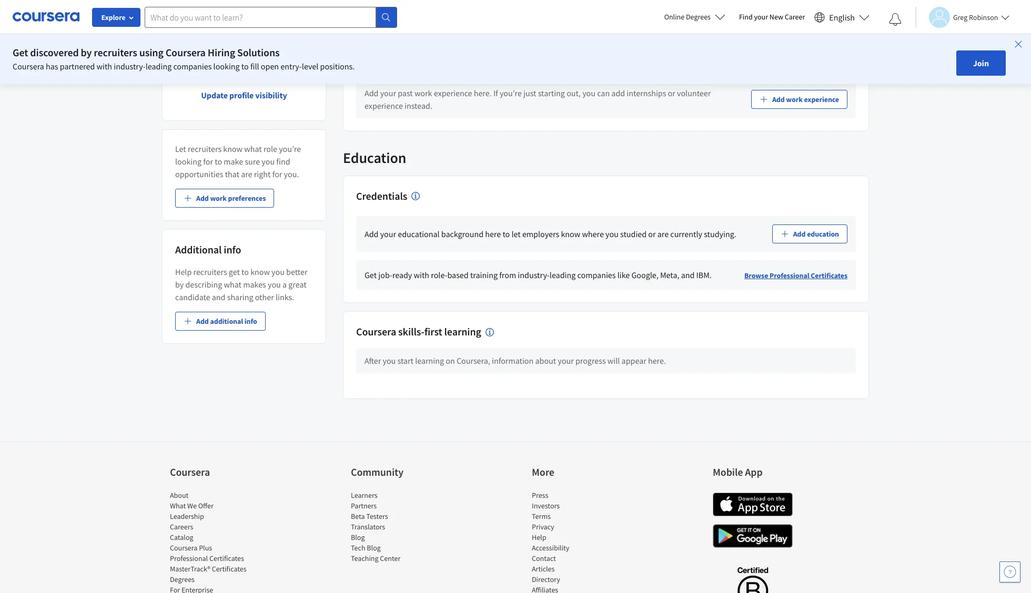 Task type: locate. For each thing, give the bounding box(es) containing it.
greg robinson inside greg robinson dropdown button
[[954, 12, 999, 22]]

you left can
[[583, 88, 596, 98]]

job-
[[379, 270, 393, 281]]

terms link
[[532, 512, 551, 522]]

information about skills development section image
[[486, 329, 494, 337]]

2 horizontal spatial know
[[561, 229, 581, 240]]

1 horizontal spatial degrees
[[686, 12, 711, 22]]

here right projects
[[410, 0, 426, 11]]

update
[[201, 90, 228, 101]]

0 horizontal spatial here
[[410, 0, 426, 11]]

companies inside get discovered by recruiters using coursera hiring solutions coursera has partnered with industry-leading companies looking to fill open entry-level positions.
[[173, 61, 212, 72]]

teaching center link
[[351, 554, 401, 564]]

looking inside let recruiters know what role you're looking for to make sure you find opportunities that are right for you.
[[175, 156, 202, 167]]

0 vertical spatial companies
[[173, 61, 212, 72]]

english button
[[811, 0, 874, 34]]

1 horizontal spatial or
[[668, 88, 676, 98]]

privacy link
[[532, 523, 555, 532]]

list for more
[[532, 491, 622, 594]]

0 vertical spatial help
[[175, 267, 192, 277]]

with right partnered
[[97, 61, 112, 72]]

explore button
[[92, 8, 141, 27]]

1 vertical spatial info
[[245, 317, 257, 326]]

robinson up join
[[970, 12, 999, 22]]

get
[[13, 46, 28, 59], [365, 270, 377, 281]]

appear
[[622, 356, 647, 366]]

0 vertical spatial are
[[241, 169, 252, 179]]

1 vertical spatial by
[[175, 280, 184, 290]]

help inside the help recruiters get to know you better by describing what makes you a great candidate and sharing other links.
[[175, 267, 192, 277]]

online degrees button
[[656, 5, 734, 28]]

you're up find
[[279, 144, 301, 154]]

you're inside let recruiters know what role you're looking for to make sure you find opportunities that are right for you.
[[279, 144, 301, 154]]

for down find
[[272, 169, 282, 179]]

1 horizontal spatial companies
[[578, 270, 616, 281]]

1 horizontal spatial looking
[[213, 61, 240, 72]]

blog up tech
[[351, 533, 365, 543]]

profile
[[243, 56, 267, 66], [230, 90, 254, 101]]

recruiters down 'explore' dropdown button
[[94, 46, 137, 59]]

0 horizontal spatial are
[[241, 169, 252, 179]]

greg robinson up solutions
[[198, 17, 290, 36]]

what inside let recruiters know what role you're looking for to make sure you find opportunities that are right for you.
[[244, 144, 262, 154]]

add additional info
[[196, 317, 257, 326]]

expertise
[[535, 0, 567, 11]]

partners link
[[351, 502, 377, 511]]

recruiters up describing
[[193, 267, 227, 277]]

work inside button
[[787, 95, 803, 104]]

1 vertical spatial know
[[561, 229, 581, 240]]

1 horizontal spatial industry-
[[518, 270, 550, 281]]

0 vertical spatial blog
[[351, 533, 365, 543]]

1 horizontal spatial work
[[415, 88, 432, 98]]

blog
[[351, 533, 365, 543], [367, 544, 381, 553]]

0 vertical spatial info
[[224, 243, 241, 256]]

3 list from the left
[[532, 491, 622, 594]]

and left ibm.
[[681, 270, 695, 281]]

1 horizontal spatial robinson
[[970, 12, 999, 22]]

coursera,
[[457, 356, 490, 366]]

0 horizontal spatial professional
[[170, 554, 208, 564]]

add inside button
[[196, 317, 209, 326]]

learners
[[351, 491, 378, 501]]

coursera inside about what we offer leadership careers catalog coursera plus professional certificates mastertrack® certificates degrees
[[170, 544, 198, 553]]

here. left if
[[474, 88, 492, 98]]

or inside 'add your past work experience here. if you're just starting out, you can add internships or volunteer experience instead.'
[[668, 88, 676, 98]]

0 vertical spatial industry-
[[114, 61, 146, 72]]

degrees down problems.
[[686, 12, 711, 22]]

1 vertical spatial or
[[649, 229, 656, 240]]

first
[[425, 326, 443, 339]]

2 horizontal spatial list
[[532, 491, 622, 594]]

0 horizontal spatial know
[[223, 144, 243, 154]]

what up sure at the top of the page
[[244, 144, 262, 154]]

1 horizontal spatial professional
[[770, 271, 810, 281]]

know up make
[[223, 144, 243, 154]]

1 horizontal spatial info
[[245, 317, 257, 326]]

know inside the help recruiters get to know you better by describing what makes you a great candidate and sharing other links.
[[251, 267, 270, 277]]

0 vertical spatial with
[[97, 61, 112, 72]]

0 vertical spatial looking
[[213, 61, 240, 72]]

meta,
[[661, 270, 680, 281]]

list item
[[170, 585, 260, 594], [532, 585, 622, 594]]

testers
[[367, 512, 388, 522]]

professional certificates link
[[170, 554, 244, 564]]

list item for coursera
[[170, 585, 260, 594]]

for up opportunities
[[203, 156, 213, 167]]

know up makes
[[251, 267, 270, 277]]

add inside "button"
[[196, 194, 209, 203]]

get left discovered
[[13, 46, 28, 59]]

2 list from the left
[[351, 491, 441, 564]]

1 vertical spatial recruiters
[[188, 144, 222, 154]]

1 list item from the left
[[170, 585, 260, 594]]

1 horizontal spatial with
[[414, 270, 430, 281]]

here left let
[[485, 229, 501, 240]]

and down describing
[[212, 292, 226, 303]]

and left 'ability'
[[569, 0, 583, 11]]

add for add projects here to demonstrate your technical expertise and ability to solve real-world problems.
[[365, 0, 379, 11]]

add education
[[794, 230, 840, 239]]

add
[[365, 0, 379, 11], [365, 88, 379, 98], [773, 95, 785, 104], [196, 194, 209, 203], [365, 229, 379, 240], [794, 230, 806, 239], [196, 317, 209, 326]]

0 horizontal spatial work
[[210, 194, 227, 203]]

to left make
[[215, 156, 222, 167]]

industry- inside get discovered by recruiters using coursera hiring solutions coursera has partnered with industry-leading companies looking to fill open entry-level positions.
[[114, 61, 146, 72]]

info up get
[[224, 243, 241, 256]]

learning left information about skills development section image
[[445, 326, 482, 339]]

help up describing
[[175, 267, 192, 277]]

robinson up solutions
[[231, 17, 290, 36]]

1 horizontal spatial know
[[251, 267, 270, 277]]

using
[[139, 46, 164, 59]]

or right studied
[[649, 229, 656, 240]]

info
[[224, 243, 241, 256], [245, 317, 257, 326]]

greg robinson up join
[[954, 12, 999, 22]]

if
[[494, 88, 498, 98]]

None search field
[[145, 7, 397, 28]]

are down sure at the top of the page
[[241, 169, 252, 179]]

industry- down the using
[[114, 61, 146, 72]]

0 horizontal spatial companies
[[173, 61, 212, 72]]

to inside let recruiters know what role you're looking for to make sure you find opportunities that are right for you.
[[215, 156, 222, 167]]

1 vertical spatial here
[[485, 229, 501, 240]]

are left currently
[[658, 229, 669, 240]]

ready
[[393, 270, 412, 281]]

level
[[302, 61, 319, 72]]

mastertrack®
[[170, 565, 210, 574]]

2 vertical spatial know
[[251, 267, 270, 277]]

leading down the using
[[146, 61, 172, 72]]

1 horizontal spatial get
[[365, 270, 377, 281]]

list
[[170, 491, 260, 594], [351, 491, 441, 564], [532, 491, 622, 594]]

1 vertical spatial degrees
[[170, 575, 195, 585]]

find your new career
[[740, 12, 806, 22]]

tech
[[351, 544, 366, 553]]

professional right browse
[[770, 271, 810, 281]]

add for add your educational background here to let employers know where you studied or are currently studying.
[[365, 229, 379, 240]]

contact link
[[532, 554, 556, 564]]

to left demonstrate
[[428, 0, 435, 11]]

add work preferences button
[[175, 189, 274, 208]]

get inside get discovered by recruiters using coursera hiring solutions coursera has partnered with industry-leading companies looking to fill open entry-level positions.
[[13, 46, 28, 59]]

recruiters inside let recruiters know what role you're looking for to make sure you find opportunities that are right for you.
[[188, 144, 222, 154]]

terms
[[532, 512, 551, 522]]

are inside let recruiters know what role you're looking for to make sure you find opportunities that are right for you.
[[241, 169, 252, 179]]

to left fill
[[242, 61, 249, 72]]

0 vertical spatial get
[[13, 46, 28, 59]]

0 horizontal spatial info
[[224, 243, 241, 256]]

recruiters inside the help recruiters get to know you better by describing what makes you a great candidate and sharing other links.
[[193, 267, 227, 277]]

industry- right from
[[518, 270, 550, 281]]

list item down "directory"
[[532, 585, 622, 594]]

1 horizontal spatial here
[[485, 229, 501, 240]]

add inside 'add your past work experience here. if you're just starting out, you can add internships or volunteer experience instead.'
[[365, 88, 379, 98]]

1 vertical spatial professional
[[170, 554, 208, 564]]

1 horizontal spatial by
[[175, 280, 184, 290]]

1 vertical spatial certificates
[[209, 554, 244, 564]]

are
[[241, 169, 252, 179], [658, 229, 669, 240]]

1 list from the left
[[170, 491, 260, 594]]

0 horizontal spatial looking
[[175, 156, 202, 167]]

recruiters inside get discovered by recruiters using coursera hiring solutions coursera has partnered with industry-leading companies looking to fill open entry-level positions.
[[94, 46, 137, 59]]

1 horizontal spatial greg
[[954, 12, 968, 22]]

accessibility
[[532, 544, 570, 553]]

0 horizontal spatial with
[[97, 61, 112, 72]]

recruiters right let
[[188, 144, 222, 154]]

0 vertical spatial know
[[223, 144, 243, 154]]

2 horizontal spatial work
[[787, 95, 803, 104]]

0 horizontal spatial greg robinson
[[198, 17, 290, 36]]

like
[[618, 270, 630, 281]]

by up partnered
[[81, 46, 92, 59]]

get for discovered
[[13, 46, 28, 59]]

help down privacy "link" at the right of page
[[532, 533, 547, 543]]

translators link
[[351, 523, 385, 532]]

you inside 'add your past work experience here. if you're just starting out, you can add internships or volunteer experience instead.'
[[583, 88, 596, 98]]

0 horizontal spatial or
[[649, 229, 656, 240]]

your inside 'add your past work experience here. if you're just starting out, you can add internships or volunteer experience instead.'
[[380, 88, 396, 98]]

list containing about
[[170, 491, 260, 594]]

other
[[255, 292, 274, 303]]

just
[[524, 88, 537, 98]]

0 vertical spatial professional
[[770, 271, 810, 281]]

1 horizontal spatial leading
[[550, 270, 576, 281]]

know left where
[[561, 229, 581, 240]]

0 horizontal spatial degrees
[[170, 575, 195, 585]]

1 horizontal spatial greg robinson
[[954, 12, 999, 22]]

experience
[[434, 88, 472, 98], [805, 95, 840, 104], [365, 100, 403, 111]]

experience inside button
[[805, 95, 840, 104]]

0 vertical spatial here.
[[474, 88, 492, 98]]

certificates up mastertrack® certificates "link"
[[209, 554, 244, 564]]

1 horizontal spatial what
[[244, 144, 262, 154]]

0 horizontal spatial help
[[175, 267, 192, 277]]

0 horizontal spatial industry-
[[114, 61, 146, 72]]

add for add your past work experience here. if you're just starting out, you can add internships or volunteer experience instead.
[[365, 88, 379, 98]]

links.
[[276, 292, 294, 303]]

0 vertical spatial or
[[668, 88, 676, 98]]

1 vertical spatial here.
[[648, 356, 666, 366]]

work inside 'add your past work experience here. if you're just starting out, you can add internships or volunteer experience instead.'
[[415, 88, 432, 98]]

0 horizontal spatial what
[[224, 280, 242, 290]]

after
[[365, 356, 381, 366]]

here.
[[474, 88, 492, 98], [648, 356, 666, 366]]

2 vertical spatial recruiters
[[193, 267, 227, 277]]

0 horizontal spatial blog
[[351, 533, 365, 543]]

0 horizontal spatial here.
[[474, 88, 492, 98]]

0 vertical spatial leading
[[146, 61, 172, 72]]

right
[[254, 169, 271, 179]]

0 horizontal spatial by
[[81, 46, 92, 59]]

opportunities
[[175, 169, 223, 179]]

out,
[[567, 88, 581, 98]]

will
[[608, 356, 620, 366]]

blog up 'teaching center' link
[[367, 544, 381, 553]]

1 vertical spatial are
[[658, 229, 669, 240]]

0 vertical spatial and
[[569, 0, 583, 11]]

contact
[[532, 554, 556, 564]]

list for coursera
[[170, 491, 260, 594]]

get discovered by recruiters using coursera hiring solutions coursera has partnered with industry-leading companies looking to fill open entry-level positions.
[[13, 46, 355, 72]]

list item down mastertrack® certificates "link"
[[170, 585, 260, 594]]

info right the additional
[[245, 317, 257, 326]]

recruiters
[[94, 46, 137, 59], [188, 144, 222, 154], [193, 267, 227, 277]]

professional inside about what we offer leadership careers catalog coursera plus professional certificates mastertrack® certificates degrees
[[170, 554, 208, 564]]

let
[[175, 144, 186, 154]]

here. right appear
[[648, 356, 666, 366]]

or left volunteer
[[668, 88, 676, 98]]

list for community
[[351, 491, 441, 564]]

certificates
[[811, 271, 848, 281], [209, 554, 244, 564], [212, 565, 247, 574]]

add work experience
[[773, 95, 840, 104]]

companies left like
[[578, 270, 616, 281]]

certificates down the professional certificates link
[[212, 565, 247, 574]]

sharing
[[227, 292, 253, 303]]

0 vertical spatial by
[[81, 46, 92, 59]]

0 vertical spatial learning
[[445, 326, 482, 339]]

with left role-
[[414, 270, 430, 281]]

1 vertical spatial blog
[[367, 544, 381, 553]]

industry-
[[114, 61, 146, 72], [518, 270, 550, 281]]

you inside let recruiters know what role you're looking for to make sure you find opportunities that are right for you.
[[262, 156, 275, 167]]

2 list item from the left
[[532, 585, 622, 594]]

1 vertical spatial you're
[[279, 144, 301, 154]]

candidate
[[175, 292, 210, 303]]

2 horizontal spatial experience
[[805, 95, 840, 104]]

currently
[[671, 229, 703, 240]]

and inside the help recruiters get to know you better by describing what makes you a great candidate and sharing other links.
[[212, 292, 226, 303]]

after you start learning on coursera, information about your progress will appear here.
[[365, 356, 666, 366]]

robinson inside dropdown button
[[970, 12, 999, 22]]

coursera down catalog link
[[170, 544, 198, 553]]

to left solve
[[608, 0, 615, 11]]

1 vertical spatial learning
[[415, 356, 444, 366]]

get left job-
[[365, 270, 377, 281]]

what down get
[[224, 280, 242, 290]]

we
[[187, 502, 197, 511]]

1 vertical spatial help
[[532, 533, 547, 543]]

tech blog link
[[351, 544, 381, 553]]

your left the educational
[[380, 229, 396, 240]]

0 horizontal spatial and
[[212, 292, 226, 303]]

your right find
[[755, 12, 769, 22]]

greg up join button
[[954, 12, 968, 22]]

degrees down mastertrack®
[[170, 575, 195, 585]]

0 vertical spatial here
[[410, 0, 426, 11]]

your for find your new career
[[755, 12, 769, 22]]

1 vertical spatial get
[[365, 270, 377, 281]]

0 vertical spatial recruiters
[[94, 46, 137, 59]]

looking down hiring
[[213, 61, 240, 72]]

your left the past
[[380, 88, 396, 98]]

greg up hiring
[[198, 17, 228, 36]]

degrees inside dropdown button
[[686, 12, 711, 22]]

you're
[[500, 88, 522, 98], [279, 144, 301, 154]]

help link
[[532, 533, 547, 543]]

looking down let
[[175, 156, 202, 167]]

mobile
[[713, 466, 743, 479]]

1 vertical spatial what
[[224, 280, 242, 290]]

learning left the on
[[415, 356, 444, 366]]

blog link
[[351, 533, 365, 543]]

problems.
[[675, 0, 710, 11]]

companies down hiring
[[173, 61, 212, 72]]

by up the candidate
[[175, 280, 184, 290]]

information about credentials section image
[[412, 192, 420, 201]]

better
[[286, 267, 308, 277]]

what inside the help recruiters get to know you better by describing what makes you a great candidate and sharing other links.
[[224, 280, 242, 290]]

list containing learners
[[351, 491, 441, 564]]

certificates down education
[[811, 271, 848, 281]]

recruiters for help
[[193, 267, 227, 277]]

0 horizontal spatial get
[[13, 46, 28, 59]]

you're right if
[[500, 88, 522, 98]]

you down role
[[262, 156, 275, 167]]

join
[[974, 58, 990, 68]]

list containing press
[[532, 491, 622, 594]]

investors link
[[532, 502, 560, 511]]

professional up mastertrack®
[[170, 554, 208, 564]]

coursera
[[166, 46, 206, 59], [13, 61, 44, 72], [356, 326, 396, 339], [170, 466, 210, 479], [170, 544, 198, 553]]

1 vertical spatial looking
[[175, 156, 202, 167]]

1 horizontal spatial list item
[[532, 585, 622, 594]]

work inside "button"
[[210, 194, 227, 203]]

by
[[81, 46, 92, 59], [175, 280, 184, 290]]

0 vertical spatial what
[[244, 144, 262, 154]]

0 horizontal spatial leading
[[146, 61, 172, 72]]

1 vertical spatial for
[[272, 169, 282, 179]]

1 horizontal spatial for
[[272, 169, 282, 179]]

leading down add your educational background here to let employers know where you studied or are currently studying.
[[550, 270, 576, 281]]

to right get
[[242, 267, 249, 277]]

share
[[220, 56, 241, 66]]

volunteer
[[677, 88, 711, 98]]

1 horizontal spatial you're
[[500, 88, 522, 98]]



Task type: vqa. For each thing, say whether or not it's contained in the screenshot.
VISUALIZATION
no



Task type: describe. For each thing, give the bounding box(es) containing it.
describing
[[186, 280, 222, 290]]

0 horizontal spatial experience
[[365, 100, 403, 111]]

profile for share
[[243, 56, 267, 66]]

explore
[[101, 13, 126, 22]]

here. inside 'add your past work experience here. if you're just starting out, you can add internships or volunteer experience instead.'
[[474, 88, 492, 98]]

add projects here to demonstrate your technical expertise and ability to solve real-world problems.
[[365, 0, 710, 11]]

additional
[[210, 317, 243, 326]]

you're inside 'add your past work experience here. if you're just starting out, you can add internships or volunteer experience instead.'
[[500, 88, 522, 98]]

press
[[532, 491, 549, 501]]

directory
[[532, 575, 561, 585]]

what we offer link
[[170, 502, 214, 511]]

privacy
[[532, 523, 555, 532]]

browse professional certificates link
[[745, 271, 848, 281]]

discovered
[[30, 46, 79, 59]]

leadership
[[170, 512, 204, 522]]

you left start
[[383, 356, 396, 366]]

learners link
[[351, 491, 378, 501]]

press link
[[532, 491, 549, 501]]

education
[[343, 148, 407, 167]]

projects
[[380, 0, 409, 11]]

more
[[532, 466, 555, 479]]

coursera image
[[13, 9, 79, 25]]

your left technical
[[484, 0, 500, 11]]

has
[[46, 61, 58, 72]]

ibm.
[[697, 270, 712, 281]]

start
[[398, 356, 414, 366]]

add for add additional info
[[196, 317, 209, 326]]

add work preferences
[[196, 194, 266, 203]]

partnered
[[60, 61, 95, 72]]

makes
[[243, 280, 266, 290]]

let
[[512, 229, 521, 240]]

google,
[[632, 270, 659, 281]]

2 vertical spatial certificates
[[212, 565, 247, 574]]

1 vertical spatial and
[[681, 270, 695, 281]]

preferences
[[228, 194, 266, 203]]

online degrees
[[665, 12, 711, 22]]

investors
[[532, 502, 560, 511]]

where
[[582, 229, 604, 240]]

recruiters for let
[[188, 144, 222, 154]]

information
[[492, 356, 534, 366]]

greg inside dropdown button
[[954, 12, 968, 22]]

list item for more
[[532, 585, 622, 594]]

ability
[[584, 0, 606, 11]]

education
[[808, 230, 840, 239]]

1 vertical spatial leading
[[550, 270, 576, 281]]

new
[[770, 12, 784, 22]]

coursera left has
[[13, 61, 44, 72]]

show notifications image
[[890, 13, 902, 26]]

articles
[[532, 565, 555, 574]]

1 horizontal spatial are
[[658, 229, 669, 240]]

profile for update
[[230, 90, 254, 101]]

positions.
[[320, 61, 355, 72]]

add additional info button
[[175, 312, 266, 331]]

degrees inside about what we offer leadership careers catalog coursera plus professional certificates mastertrack® certificates degrees
[[170, 575, 195, 585]]

translators
[[351, 523, 385, 532]]

leading inside get discovered by recruiters using coursera hiring solutions coursera has partnered with industry-leading companies looking to fill open entry-level positions.
[[146, 61, 172, 72]]

you up a
[[272, 267, 285, 277]]

sure
[[245, 156, 260, 167]]

leadership link
[[170, 512, 204, 522]]

accessibility link
[[532, 544, 570, 553]]

coursera skills-first learning
[[356, 326, 482, 339]]

0 horizontal spatial for
[[203, 156, 213, 167]]

1 horizontal spatial blog
[[367, 544, 381, 553]]

your right about on the right bottom of the page
[[558, 356, 574, 366]]

technical
[[501, 0, 533, 11]]

1 horizontal spatial here.
[[648, 356, 666, 366]]

info inside button
[[245, 317, 257, 326]]

your for add your educational background here to let employers know where you studied or are currently studying.
[[380, 229, 396, 240]]

help recruiters get to know you better by describing what makes you a great candidate and sharing other links.
[[175, 267, 308, 303]]

0 horizontal spatial robinson
[[231, 17, 290, 36]]

0 vertical spatial certificates
[[811, 271, 848, 281]]

past
[[398, 88, 413, 98]]

can
[[598, 88, 610, 98]]

get
[[229, 267, 240, 277]]

entry-
[[281, 61, 302, 72]]

looking inside get discovered by recruiters using coursera hiring solutions coursera has partnered with industry-leading companies looking to fill open entry-level positions.
[[213, 61, 240, 72]]

coursera up about link
[[170, 466, 210, 479]]

coursera right the using
[[166, 46, 206, 59]]

coursera up "after" at the bottom left of page
[[356, 326, 396, 339]]

browse professional certificates
[[745, 271, 848, 281]]

browse
[[745, 271, 769, 281]]

add for add education
[[794, 230, 806, 239]]

offer
[[198, 502, 214, 511]]

join button
[[957, 51, 1006, 76]]

add for add work preferences
[[196, 194, 209, 203]]

logo of certified b corporation image
[[731, 562, 775, 594]]

add for add work experience
[[773, 95, 785, 104]]

learning for start
[[415, 356, 444, 366]]

learners partners beta testers translators blog tech blog teaching center
[[351, 491, 401, 564]]

get it on google play image
[[713, 525, 793, 549]]

1 vertical spatial industry-
[[518, 270, 550, 281]]

to inside the help recruiters get to know you better by describing what makes you a great candidate and sharing other links.
[[242, 267, 249, 277]]

work for add work experience
[[787, 95, 803, 104]]

role-
[[431, 270, 448, 281]]

coursera plus link
[[170, 544, 212, 553]]

download on the app store image
[[713, 493, 793, 517]]

what
[[170, 502, 186, 511]]

by inside the help recruiters get to know you better by describing what makes you a great candidate and sharing other links.
[[175, 280, 184, 290]]

work for add work preferences
[[210, 194, 227, 203]]

app
[[745, 466, 763, 479]]

center
[[380, 554, 401, 564]]

a
[[283, 280, 287, 290]]

careers link
[[170, 523, 193, 532]]

additional
[[175, 243, 222, 256]]

hiring
[[208, 46, 235, 59]]

to inside get discovered by recruiters using coursera hiring solutions coursera has partnered with industry-leading companies looking to fill open entry-level positions.
[[242, 61, 249, 72]]

you right where
[[606, 229, 619, 240]]

know inside let recruiters know what role you're looking for to make sure you find opportunities that are right for you.
[[223, 144, 243, 154]]

1 horizontal spatial experience
[[434, 88, 472, 98]]

add
[[612, 88, 625, 98]]

make
[[224, 156, 243, 167]]

get for job-
[[365, 270, 377, 281]]

to left let
[[503, 229, 510, 240]]

fill
[[251, 61, 259, 72]]

beta testers link
[[351, 512, 388, 522]]

your for add your past work experience here. if you're just starting out, you can add internships or volunteer experience instead.
[[380, 88, 396, 98]]

help center image
[[1004, 566, 1017, 579]]

employers
[[523, 229, 560, 240]]

What do you want to learn? text field
[[145, 7, 376, 28]]

find
[[740, 12, 753, 22]]

from
[[500, 270, 516, 281]]

solve
[[617, 0, 635, 11]]

careers
[[170, 523, 193, 532]]

based
[[448, 270, 469, 281]]

press investors terms privacy help accessibility contact articles directory
[[532, 491, 570, 585]]

0 horizontal spatial greg
[[198, 17, 228, 36]]

learning for first
[[445, 326, 482, 339]]

by inside get discovered by recruiters using coursera hiring solutions coursera has partnered with industry-leading companies looking to fill open entry-level positions.
[[81, 46, 92, 59]]

let recruiters know what role you're looking for to make sure you find opportunities that are right for you.
[[175, 144, 301, 179]]

about
[[170, 491, 189, 501]]

1 vertical spatial with
[[414, 270, 430, 281]]

catalog
[[170, 533, 193, 543]]

educational
[[398, 229, 440, 240]]

solutions
[[237, 46, 280, 59]]

help inside press investors terms privacy help accessibility contact articles directory
[[532, 533, 547, 543]]

add work experience button
[[752, 90, 848, 109]]

add your educational background here to let employers know where you studied or are currently studying.
[[365, 229, 737, 240]]

you left a
[[268, 280, 281, 290]]

plus
[[199, 544, 212, 553]]

with inside get discovered by recruiters using coursera hiring solutions coursera has partnered with industry-leading companies looking to fill open entry-level positions.
[[97, 61, 112, 72]]

mastertrack® certificates link
[[170, 565, 247, 574]]

add education button
[[773, 225, 848, 244]]

credentials
[[356, 189, 408, 203]]



